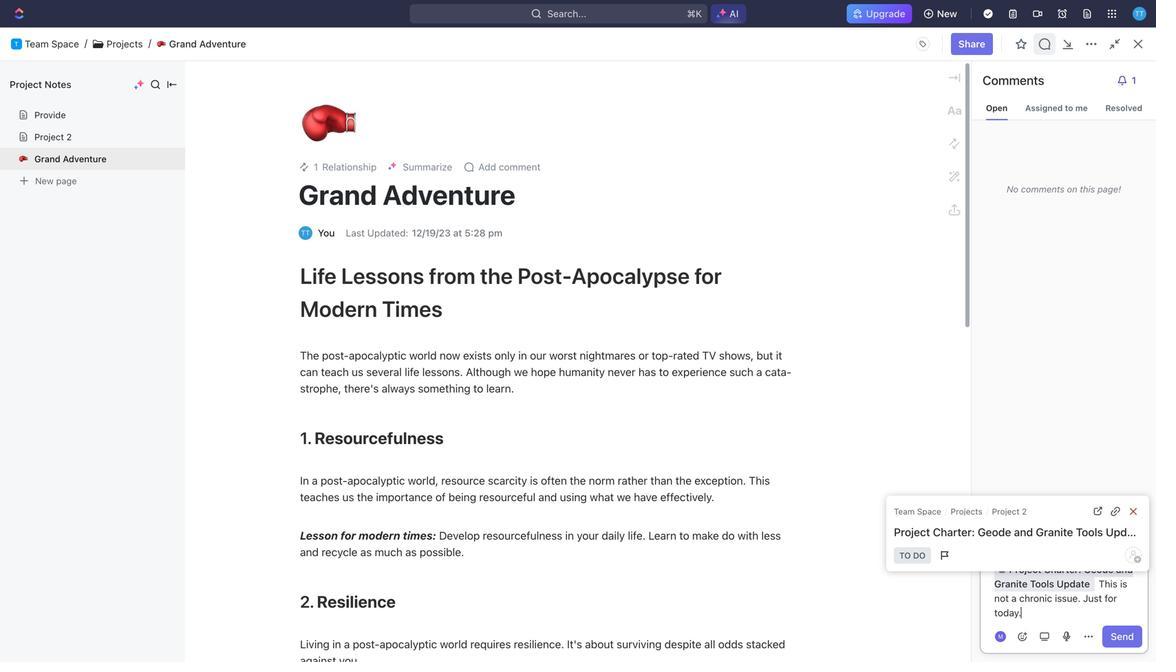 Task type: describe. For each thing, give the bounding box(es) containing it.
0 horizontal spatial 🥊 button
[[18, 153, 34, 164]]

skin
[[264, 170, 282, 180]]

effectively.
[[660, 491, 714, 504]]

scarcity
[[488, 474, 527, 488]]

us inside in a post-apocalyptic world, resource scarcity is often the norm rather than the exception. this teaches us the importance of being resourceful and using what we have effectively.
[[342, 491, 354, 504]]

in
[[300, 474, 309, 488]]

0 vertical spatial space
[[51, 38, 79, 50]]

possible.
[[420, 546, 464, 559]]

2 vertical spatial grand
[[299, 179, 377, 211]]

1 vertical spatial upgrade
[[28, 117, 67, 128]]

logo,
[[417, 170, 438, 180]]

delete workspace button
[[209, 248, 310, 278]]

0 horizontal spatial grand
[[34, 154, 60, 164]]

your inside white label skin clickup with your brand colors, logo, and a custom url.
[[339, 170, 358, 180]]

life lessons from the post-apocalypse for modern times
[[300, 263, 726, 322]]

with inside "develop resourcefulness in your daily life. learn to make do with less and recycle as much as possible."
[[738, 530, 758, 543]]

develop
[[439, 530, 480, 543]]

pm
[[488, 227, 503, 239]]

to inside button
[[53, 38, 62, 49]]

develop resourcefulness in your daily life. learn to make do with less and recycle as much as possible.
[[300, 530, 784, 559]]

do inside dropdown button
[[913, 551, 926, 561]]

1 vertical spatial team space link
[[894, 507, 941, 517]]

than
[[650, 474, 673, 488]]

often
[[541, 474, 567, 488]]

me
[[1075, 103, 1088, 113]]

resource
[[441, 474, 485, 488]]

brand
[[360, 170, 384, 180]]

today.
[[994, 608, 1021, 619]]

apocalypse
[[572, 263, 690, 289]]

do inside "develop resourcefulness in your daily life. learn to make do with less and recycle as much as possible."
[[722, 530, 735, 543]]

only
[[495, 349, 515, 362]]

shows,
[[719, 349, 754, 362]]

0 horizontal spatial 🥊 grand adventure
[[19, 154, 107, 164]]

0 vertical spatial project charter: geode and granite tools update
[[894, 526, 1143, 539]]

lesson
[[300, 530, 338, 543]]

from
[[429, 263, 475, 289]]

despite
[[665, 638, 701, 651]]

there's
[[344, 382, 379, 395]]

delete workspace
[[209, 255, 310, 270]]

it
[[776, 349, 782, 362]]

grand adventure
[[299, 179, 516, 211]]

rated
[[673, 349, 699, 362]]

label
[[298, 153, 324, 167]]

at
[[453, 227, 462, 239]]

12/19/23
[[412, 227, 451, 239]]

comments
[[1021, 184, 1065, 194]]

no comments on this page!
[[1007, 184, 1121, 194]]

tt inside dropdown button
[[1135, 9, 1144, 17]]

integrations link
[[6, 157, 162, 179]]

0 horizontal spatial team space link
[[25, 38, 79, 50]]

cata
[[765, 366, 792, 379]]

world,
[[408, 474, 438, 488]]

0 horizontal spatial geode
[[978, 526, 1011, 539]]

a inside white label skin clickup with your brand colors, logo, and a custom url.
[[458, 170, 463, 180]]

send
[[1111, 631, 1134, 643]]

for inside this is not a chronic issue. just for today.
[[1105, 593, 1117, 605]]

all
[[704, 638, 715, 651]]

teaches
[[300, 491, 339, 504]]

0 horizontal spatial charter:
[[933, 526, 975, 539]]

to do button
[[894, 548, 931, 564]]

have
[[634, 491, 657, 504]]

resourcefulness
[[315, 429, 444, 448]]

it's
[[567, 638, 582, 651]]

the up lesson for modern times:
[[357, 491, 373, 504]]

project 2
[[34, 132, 72, 142]]

🥊 inside '🥊 grand adventure'
[[157, 39, 166, 49]]

hope
[[531, 366, 556, 379]]

apocalyptic inside living in a post-apocalyptic world requires resilience. it's about surviving despite all odds stacked against you.
[[380, 638, 437, 651]]

⌘k
[[687, 8, 702, 19]]

custom
[[466, 170, 497, 180]]

page!
[[1098, 184, 1121, 194]]

add comment
[[478, 161, 541, 173]]

t
[[15, 40, 18, 48]]

1 vertical spatial project charter: geode and granite tools update
[[994, 564, 1133, 590]]

to inside "develop resourcefulness in your daily life. learn to make do with less and recycle as much as possible."
[[679, 530, 689, 543]]

t team space
[[15, 38, 79, 50]]

now
[[440, 349, 460, 362]]

0 vertical spatial 2
[[66, 132, 72, 142]]

workspace inside button
[[64, 38, 114, 49]]

and inside "develop resourcefulness in your daily life. learn to make do with less and recycle as much as possible."
[[300, 546, 319, 559]]

post-
[[518, 263, 572, 289]]

last
[[346, 227, 365, 239]]

open
[[986, 103, 1008, 113]]

1 horizontal spatial settings
[[297, 45, 360, 65]]

the inside life lessons from the post-apocalypse for modern times
[[480, 263, 513, 289]]

a inside in a post-apocalyptic world, resource scarcity is often the norm rather than the exception. this teaches us the importance of being resourceful and using what we have effectively.
[[312, 474, 318, 488]]

Team Na﻿me text field
[[257, 87, 1123, 119]]

comment
[[499, 161, 541, 173]]

the post-apocalyptic world now exists only in our worst nightmares or top-rated tv shows, but it can teach us several life lessons. although we hope humanity never has to experience such a cata strophe, there's always something to learn.
[[300, 349, 792, 395]]

top-
[[652, 349, 673, 362]]

post- inside the post-apocalyptic world now exists only in our worst nightmares or top-rated tv shows, but it can teach us several life lessons. although we hope humanity never has to experience such a cata strophe, there's always something to learn.
[[322, 349, 349, 362]]

what
[[590, 491, 614, 504]]

delete
[[209, 255, 245, 270]]

us inside the post-apocalyptic world now exists only in our worst nightmares or top-rated tv shows, but it can teach us several life lessons. although we hope humanity never has to experience such a cata strophe, there's always something to learn.
[[352, 366, 363, 379]]

m button
[[990, 626, 1012, 648]]

is inside this is not a chronic issue. just for today.
[[1120, 579, 1127, 590]]

new button
[[918, 3, 965, 25]]

our
[[530, 349, 546, 362]]

this inside in a post-apocalyptic world, resource scarcity is often the norm rather than the exception. this teaches us the importance of being resourceful and using what we have effectively.
[[749, 474, 770, 488]]

settings link
[[6, 180, 162, 202]]

just
[[1083, 593, 1102, 605]]

1 horizontal spatial 2
[[1022, 507, 1027, 517]]

apocalyptic inside in a post-apocalyptic world, resource scarcity is often the norm rather than the exception. this teaches us the importance of being resourceful and using what we have effectively.
[[347, 474, 405, 488]]

notes
[[44, 79, 71, 90]]

0 horizontal spatial settings
[[28, 185, 66, 196]]

dropdown menu image
[[912, 33, 934, 55]]

1 horizontal spatial 🥊 button
[[299, 89, 359, 154]]

living
[[300, 638, 330, 651]]

0 horizontal spatial 🥊
[[19, 154, 28, 164]]

0 vertical spatial adventure
[[199, 38, 246, 50]]

0 vertical spatial upgrade
[[866, 8, 905, 19]]

clickapps
[[28, 140, 73, 151]]

worst
[[549, 349, 577, 362]]

times
[[382, 296, 443, 322]]

life.
[[628, 530, 646, 543]]

1 vertical spatial space
[[917, 507, 941, 517]]

1 horizontal spatial update
[[1106, 526, 1143, 539]]

0 vertical spatial grand
[[169, 38, 197, 50]]

requires
[[470, 638, 511, 651]]

lessons.
[[422, 366, 463, 379]]

charter: inside the project charter: geode and granite tools update
[[1044, 564, 1081, 576]]

1 for 1 relationship
[[314, 161, 318, 173]]

we inside the post-apocalyptic world now exists only in our worst nightmares or top-rated tv shows, but it can teach us several life lessons. although we hope humanity never has to experience such a cata strophe, there's always something to learn.
[[514, 366, 528, 379]]

0 horizontal spatial tools
[[1030, 579, 1054, 590]]

1 horizontal spatial 🥊 grand adventure
[[157, 38, 246, 50]]

relationship
[[322, 161, 377, 173]]

the up using
[[570, 474, 586, 488]]

the
[[300, 349, 319, 362]]

you.
[[339, 655, 360, 663]]

a inside the post-apocalyptic world now exists only in our worst nightmares or top-rated tv shows, but it can teach us several life lessons. although we hope humanity never has to experience such a cata strophe, there's always something to learn.
[[756, 366, 762, 379]]

tv
[[702, 349, 716, 362]]

projects link for /
[[951, 507, 983, 517]]

modern
[[359, 530, 400, 543]]

summarize
[[403, 161, 452, 173]]

send button
[[1103, 626, 1142, 648]]

back to workspace button
[[6, 33, 163, 55]]

a inside living in a post-apocalyptic world requires resilience. it's about surviving despite all odds stacked against you.
[[344, 638, 350, 651]]

the up effectively.
[[675, 474, 692, 488]]

life
[[300, 263, 336, 289]]

living in a post-apocalyptic world requires resilience. it's about surviving despite all odds stacked against you.
[[300, 638, 788, 663]]

exception.
[[694, 474, 746, 488]]



Task type: vqa. For each thing, say whether or not it's contained in the screenshot.
Projects to the bottom
yes



Task type: locate. For each thing, give the bounding box(es) containing it.
1 vertical spatial grand
[[34, 154, 60, 164]]

1 vertical spatial upgrade link
[[6, 112, 162, 134]]

but
[[757, 349, 773, 362]]

us up there's
[[352, 366, 363, 379]]

2 vertical spatial for
[[1105, 593, 1117, 605]]

to do
[[899, 551, 926, 561]]

in inside the post-apocalyptic world now exists only in our worst nightmares or top-rated tv shows, but it can teach us several life lessons. although we hope humanity never has to experience such a cata strophe, there's always something to learn.
[[518, 349, 527, 362]]

🥊 grand adventure
[[157, 38, 246, 50], [19, 154, 107, 164]]

1 horizontal spatial in
[[518, 349, 527, 362]]

1 vertical spatial we
[[617, 491, 631, 504]]

resourceful
[[479, 491, 536, 504]]

0 horizontal spatial update
[[1057, 579, 1090, 590]]

1 vertical spatial is
[[1120, 579, 1127, 590]]

charter: down team space / projects / project 2
[[933, 526, 975, 539]]

world inside living in a post-apocalyptic world requires resilience. it's about surviving despite all odds stacked against you.
[[440, 638, 467, 651]]

project charter: geode and granite tools update link
[[994, 564, 1133, 590]]

in up 'you.'
[[332, 638, 341, 651]]

0 vertical spatial settings
[[297, 45, 360, 65]]

experience
[[672, 366, 727, 379]]

lesson for modern times:
[[300, 530, 436, 543]]

0 horizontal spatial with
[[319, 170, 337, 180]]

new inside button
[[937, 8, 957, 19]]

post- up teaches
[[321, 474, 347, 488]]

url.
[[499, 170, 519, 180]]

2 vertical spatial post-
[[353, 638, 380, 651]]

0 horizontal spatial for
[[340, 530, 356, 543]]

tools up chronic
[[1030, 579, 1054, 590]]

modern
[[300, 296, 377, 322]]

1 horizontal spatial projects
[[951, 507, 983, 517]]

1 horizontal spatial as
[[405, 546, 417, 559]]

share
[[958, 38, 985, 50]]

for inside life lessons from the post-apocalypse for modern times
[[694, 263, 722, 289]]

this is not a chronic issue. just for today.
[[994, 579, 1130, 619]]

0 horizontal spatial this
[[749, 474, 770, 488]]

0 vertical spatial tt
[[1135, 9, 1144, 17]]

0 vertical spatial apocalyptic
[[349, 349, 406, 362]]

a inside this is not a chronic issue. just for today.
[[1011, 593, 1017, 605]]

1 horizontal spatial team
[[894, 507, 915, 517]]

world left requires
[[440, 638, 467, 651]]

a right in
[[312, 474, 318, 488]]

1 vertical spatial adventure
[[63, 154, 107, 164]]

workspace settings
[[209, 45, 360, 65]]

1 for 1
[[1132, 75, 1136, 86]]

0 horizontal spatial /
[[945, 507, 947, 517]]

learn.
[[486, 382, 514, 395]]

we inside in a post-apocalyptic world, resource scarcity is often the norm rather than the exception. this teaches us the importance of being resourceful and using what we have effectively.
[[617, 491, 631, 504]]

🥊 button up 1 relationship
[[299, 89, 359, 154]]

0 horizontal spatial adventure
[[63, 154, 107, 164]]

1 vertical spatial do
[[913, 551, 926, 561]]

🥊
[[157, 39, 166, 49], [301, 89, 356, 154], [19, 154, 28, 164]]

tt button
[[1129, 3, 1151, 25]]

add
[[478, 161, 496, 173]]

1 vertical spatial team
[[894, 507, 915, 517]]

0 horizontal spatial your
[[339, 170, 358, 180]]

1 vertical spatial your
[[577, 530, 599, 543]]

1 horizontal spatial tools
[[1076, 526, 1103, 539]]

1 horizontal spatial space
[[917, 507, 941, 517]]

this right the exception.
[[749, 474, 770, 488]]

chronic
[[1019, 593, 1052, 605]]

1 inside 'dropdown button'
[[1132, 75, 1136, 86]]

🥊 button down clickapps
[[18, 153, 34, 164]]

do right make
[[722, 530, 735, 543]]

has
[[638, 366, 656, 379]]

0 vertical spatial 🥊 grand adventure
[[157, 38, 246, 50]]

1 horizontal spatial upgrade link
[[847, 4, 912, 23]]

with
[[319, 170, 337, 180], [738, 530, 758, 543]]

space right back
[[51, 38, 79, 50]]

2 vertical spatial adventure
[[383, 179, 516, 211]]

colors,
[[387, 170, 415, 180]]

upgrade
[[866, 8, 905, 19], [28, 117, 67, 128]]

world inside the post-apocalyptic world now exists only in our worst nightmares or top-rated tv shows, but it can teach us several life lessons. although we hope humanity never has to experience such a cata strophe, there's always something to learn.
[[409, 349, 437, 362]]

post- up teach on the bottom
[[322, 349, 349, 362]]

several
[[366, 366, 402, 379]]

ai
[[730, 8, 739, 19]]

1 horizontal spatial charter:
[[1044, 564, 1081, 576]]

in down using
[[565, 530, 574, 543]]

to inside dropdown button
[[899, 551, 911, 561]]

1 horizontal spatial grand
[[169, 38, 197, 50]]

a up 'you.'
[[344, 638, 350, 651]]

is
[[530, 474, 538, 488], [1120, 579, 1127, 590]]

of
[[436, 491, 446, 504]]

0 vertical spatial team
[[25, 38, 49, 50]]

and down project 2 link
[[1014, 526, 1033, 539]]

1 as from the left
[[360, 546, 372, 559]]

ai button
[[711, 4, 746, 23]]

1 horizontal spatial projects link
[[951, 507, 983, 517]]

stacked
[[746, 638, 785, 651]]

a down but
[[756, 366, 762, 379]]

1 horizontal spatial team space link
[[894, 507, 941, 517]]

2 horizontal spatial 🥊
[[301, 89, 356, 154]]

updated:
[[367, 227, 408, 239]]

0 horizontal spatial tt
[[301, 229, 310, 237]]

last updated: 12/19/23 at 5:28 pm
[[346, 227, 503, 239]]

apocalyptic inside the post-apocalyptic world now exists only in our worst nightmares or top-rated tv shows, but it can teach us several life lessons. although we hope humanity never has to experience such a cata strophe, there's always something to learn.
[[349, 349, 406, 362]]

charter:
[[933, 526, 975, 539], [1044, 564, 1081, 576]]

learn
[[648, 530, 676, 543]]

1 horizontal spatial new
[[937, 8, 957, 19]]

0 vertical spatial update
[[1106, 526, 1143, 539]]

1 vertical spatial projects
[[951, 507, 983, 517]]

as down lesson for modern times:
[[360, 546, 372, 559]]

project notes
[[10, 79, 71, 90]]

1 vertical spatial 🥊 grand adventure
[[19, 154, 107, 164]]

grand
[[169, 38, 197, 50], [34, 154, 60, 164], [299, 179, 377, 211]]

team up the to do dropdown button
[[894, 507, 915, 517]]

summarize button
[[382, 158, 458, 177]]

1 vertical spatial tt
[[301, 229, 310, 237]]

we
[[514, 366, 528, 379], [617, 491, 631, 504]]

0 horizontal spatial projects
[[107, 38, 143, 50]]

as
[[360, 546, 372, 559], [405, 546, 417, 559]]

0 vertical spatial your
[[339, 170, 358, 180]]

new
[[937, 8, 957, 19], [35, 176, 54, 186]]

tools up project charter: geode and granite tools update link
[[1076, 526, 1103, 539]]

1 horizontal spatial upgrade
[[866, 8, 905, 19]]

post- inside living in a post-apocalyptic world requires resilience. it's about surviving despite all odds stacked against you.
[[353, 638, 380, 651]]

0 vertical spatial projects
[[107, 38, 143, 50]]

geode down project 2 link
[[978, 526, 1011, 539]]

1 vertical spatial update
[[1057, 579, 1090, 590]]

strophe,
[[300, 366, 792, 395]]

always
[[382, 382, 415, 395]]

5:28
[[465, 227, 486, 239]]

0 horizontal spatial is
[[530, 474, 538, 488]]

1. resourcefulness
[[300, 429, 444, 448]]

1 horizontal spatial is
[[1120, 579, 1127, 590]]

upgrade left new button
[[866, 8, 905, 19]]

such
[[729, 366, 753, 379]]

world up life
[[409, 349, 437, 362]]

tt up the 1 'dropdown button'
[[1135, 9, 1144, 17]]

and up send
[[1116, 564, 1133, 576]]

1 vertical spatial world
[[440, 638, 467, 651]]

geode
[[978, 526, 1011, 539], [1084, 564, 1114, 576]]

0 vertical spatial in
[[518, 349, 527, 362]]

adventure
[[199, 38, 246, 50], [63, 154, 107, 164], [383, 179, 516, 211]]

with down label
[[319, 170, 337, 180]]

1 / from the left
[[945, 507, 947, 517]]

new for new
[[937, 8, 957, 19]]

with inside white label skin clickup with your brand colors, logo, and a custom url.
[[319, 170, 337, 180]]

in inside "develop resourcefulness in your daily life. learn to make do with less and recycle as much as possible."
[[565, 530, 574, 543]]

0 vertical spatial with
[[319, 170, 337, 180]]

this inside this is not a chronic issue. just for today.
[[1099, 579, 1118, 590]]

team space link
[[25, 38, 79, 50], [894, 507, 941, 517]]

and right logo,
[[441, 170, 456, 180]]

1 vertical spatial this
[[1099, 579, 1118, 590]]

1 vertical spatial charter:
[[1044, 564, 1081, 576]]

upgrade up project 2 on the top left
[[28, 117, 67, 128]]

and down the often
[[538, 491, 557, 504]]

1 vertical spatial new
[[35, 176, 54, 186]]

importance
[[376, 491, 433, 504]]

although
[[466, 366, 511, 379]]

with left the less
[[738, 530, 758, 543]]

granite up not
[[994, 579, 1028, 590]]

being
[[448, 491, 476, 504]]

life
[[405, 366, 419, 379]]

clickup
[[284, 170, 317, 180]]

0 horizontal spatial do
[[722, 530, 735, 543]]

1 up the resolved
[[1132, 75, 1136, 86]]

1 horizontal spatial world
[[440, 638, 467, 651]]

as down the times:
[[405, 546, 417, 559]]

0 horizontal spatial as
[[360, 546, 372, 559]]

1 vertical spatial for
[[340, 530, 356, 543]]

tt left you
[[301, 229, 310, 237]]

and inside in a post-apocalyptic world, resource scarcity is often the norm rather than the exception. this teaches us the importance of being resourceful and using what we have effectively.
[[538, 491, 557, 504]]

1 vertical spatial with
[[738, 530, 758, 543]]

1 vertical spatial tools
[[1030, 579, 1054, 590]]

a left custom
[[458, 170, 463, 180]]

apocalyptic down resilience
[[380, 638, 437, 651]]

exists
[[463, 349, 492, 362]]

1 horizontal spatial tt
[[1135, 9, 1144, 17]]

1 vertical spatial us
[[342, 491, 354, 504]]

0 vertical spatial post-
[[322, 349, 349, 362]]

2 horizontal spatial for
[[1105, 593, 1117, 605]]

post- inside in a post-apocalyptic world, resource scarcity is often the norm rather than the exception. this teaches us the importance of being resourceful and using what we have effectively.
[[321, 474, 347, 488]]

geode up the "just"
[[1084, 564, 1114, 576]]

1 horizontal spatial granite
[[1036, 526, 1073, 539]]

the down pm
[[480, 263, 513, 289]]

is inside in a post-apocalyptic world, resource scarcity is often the norm rather than the exception. this teaches us the importance of being resourceful and using what we have effectively.
[[530, 474, 538, 488]]

about
[[585, 638, 614, 651]]

project charter: geode and granite tools update down project 2 link
[[894, 526, 1143, 539]]

0 horizontal spatial in
[[332, 638, 341, 651]]

post- up 'you.'
[[353, 638, 380, 651]]

project charter: geode and granite tools update up the issue.
[[994, 564, 1133, 590]]

apocalyptic
[[349, 349, 406, 362], [347, 474, 405, 488], [380, 638, 437, 651]]

a right not
[[1011, 593, 1017, 605]]

0 horizontal spatial upgrade
[[28, 117, 67, 128]]

1 vertical spatial granite
[[994, 579, 1028, 590]]

1 horizontal spatial we
[[617, 491, 631, 504]]

can
[[300, 366, 318, 379]]

or
[[639, 349, 649, 362]]

2 as from the left
[[405, 546, 417, 559]]

0 horizontal spatial 1
[[314, 161, 318, 173]]

for
[[694, 263, 722, 289], [340, 530, 356, 543], [1105, 593, 1117, 605]]

teach
[[321, 366, 349, 379]]

0 vertical spatial geode
[[978, 526, 1011, 539]]

workspace
[[64, 38, 114, 49], [209, 45, 293, 65], [248, 255, 310, 270]]

1.
[[300, 429, 311, 448]]

and down lesson
[[300, 546, 319, 559]]

lessons
[[341, 263, 424, 289]]

resilience.
[[514, 638, 564, 651]]

in inside living in a post-apocalyptic world requires resilience. it's about surviving despite all odds stacked against you.
[[332, 638, 341, 651]]

the
[[480, 263, 513, 289], [570, 474, 586, 488], [675, 474, 692, 488], [357, 491, 373, 504]]

projects link for 🥊
[[107, 38, 143, 50]]

apocalyptic up importance
[[347, 474, 405, 488]]

this up the "just"
[[1099, 579, 1118, 590]]

1 horizontal spatial 🥊
[[157, 39, 166, 49]]

white label skin clickup with your brand colors, logo, and a custom url.
[[264, 153, 519, 180]]

0 vertical spatial new
[[937, 8, 957, 19]]

workspace inside 'button'
[[248, 255, 310, 270]]

1 vertical spatial post-
[[321, 474, 347, 488]]

we down rather
[[617, 491, 631, 504]]

0 horizontal spatial space
[[51, 38, 79, 50]]

charter: up this is not a chronic issue. just for today.
[[1044, 564, 1081, 576]]

team right t
[[25, 38, 49, 50]]

granite up project charter: geode and granite tools update link
[[1036, 526, 1073, 539]]

1 horizontal spatial this
[[1099, 579, 1118, 590]]

0 vertical spatial is
[[530, 474, 538, 488]]

0 horizontal spatial projects link
[[107, 38, 143, 50]]

0 vertical spatial this
[[749, 474, 770, 488]]

in
[[518, 349, 527, 362], [565, 530, 574, 543], [332, 638, 341, 651]]

1 vertical spatial 1
[[314, 161, 318, 173]]

apocalyptic up several
[[349, 349, 406, 362]]

resourcefulness
[[483, 530, 562, 543]]

1 left the relationship
[[314, 161, 318, 173]]

0 horizontal spatial world
[[409, 349, 437, 362]]

1 horizontal spatial for
[[694, 263, 722, 289]]

surviving
[[617, 638, 662, 651]]

daily
[[602, 530, 625, 543]]

white
[[264, 153, 296, 167]]

tools
[[1076, 526, 1103, 539], [1030, 579, 1054, 590]]

upgrade link up clickapps link
[[6, 112, 162, 134]]

is left the often
[[530, 474, 538, 488]]

0 horizontal spatial 2
[[66, 132, 72, 142]]

team space link up to do
[[894, 507, 941, 517]]

upgrade link up dropdown menu icon
[[847, 4, 912, 23]]

nightmares
[[580, 349, 636, 362]]

and inside white label skin clickup with your brand colors, logo, and a custom url.
[[441, 170, 456, 180]]

2. resilience
[[300, 592, 396, 612]]

2.
[[300, 592, 313, 612]]

page
[[56, 176, 77, 186]]

0 horizontal spatial team
[[25, 38, 49, 50]]

your inside "develop resourcefulness in your daily life. learn to make do with less and recycle as much as possible."
[[577, 530, 599, 543]]

your left brand
[[339, 170, 358, 180]]

norm
[[589, 474, 615, 488]]

much
[[375, 546, 402, 559]]

team space link right t
[[25, 38, 79, 50]]

1 horizontal spatial geode
[[1084, 564, 1114, 576]]

projects
[[107, 38, 143, 50], [951, 507, 983, 517]]

new for new page
[[35, 176, 54, 186]]

space up to do
[[917, 507, 941, 517]]

we left "hope"
[[514, 366, 528, 379]]

assigned
[[1025, 103, 1063, 113]]

do down team space / projects / project 2
[[913, 551, 926, 561]]

is up send
[[1120, 579, 1127, 590]]

your left daily
[[577, 530, 599, 543]]

1 horizontal spatial your
[[577, 530, 599, 543]]

0 vertical spatial tools
[[1076, 526, 1103, 539]]

1 vertical spatial settings
[[28, 185, 66, 196]]

2 / from the left
[[986, 507, 988, 517]]

in left our
[[518, 349, 527, 362]]

us right teaches
[[342, 491, 354, 504]]



